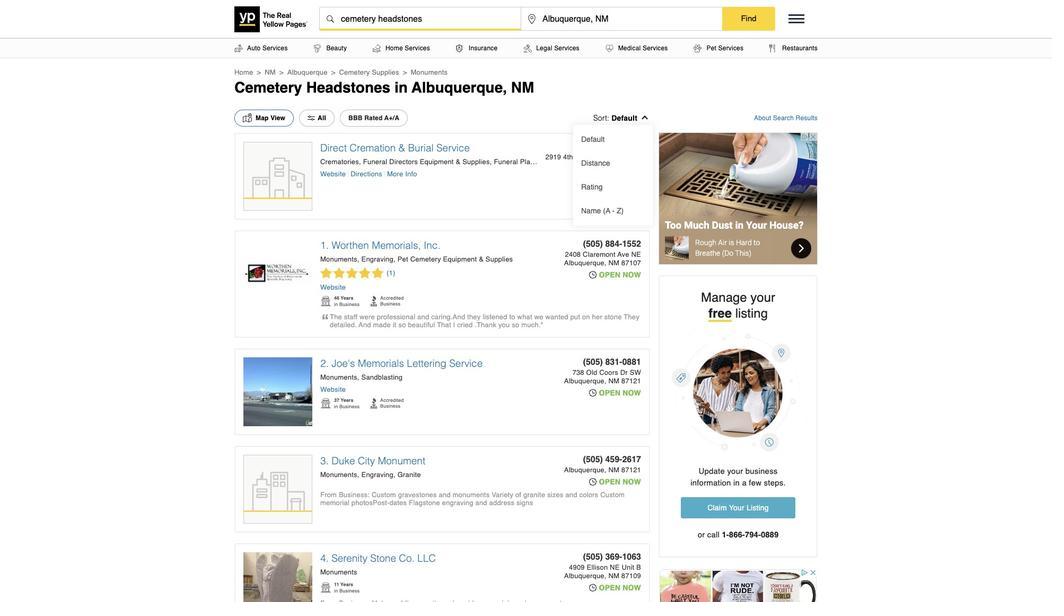 Task type: vqa. For each thing, say whether or not it's contained in the screenshot.
has to the bottom
no



Task type: describe. For each thing, give the bounding box(es) containing it.
browse medical services image
[[605, 44, 614, 52]]

2919
[[545, 153, 561, 161]]

monuments
[[453, 492, 490, 500]]

.thank
[[475, 321, 496, 329]]

now for serenity stone co. llc
[[623, 584, 641, 593]]

steps.
[[764, 479, 786, 488]]

albuquerque, inside (505) 369-1063 4909 ellison ne unit b albuquerque, nm 87109
[[564, 573, 606, 581]]

services for home services
[[405, 45, 430, 52]]

in for 46 years in business
[[334, 302, 338, 308]]

and right sizes
[[565, 492, 577, 500]]

from
[[320, 492, 337, 500]]

831-
[[605, 358, 622, 368]]

cremation
[[350, 142, 396, 154]]

11
[[334, 583, 339, 588]]

business for 46 years in business
[[339, 302, 360, 308]]

in inside update your business information in a few steps.
[[733, 479, 740, 488]]

listing
[[735, 307, 768, 321]]

2 website from the top
[[320, 284, 346, 292]]

accredited business for 37 years in business
[[380, 398, 404, 409]]

services for pet services
[[718, 45, 744, 52]]

to
[[509, 313, 515, 321]]

sizes
[[547, 492, 563, 500]]

browse home services image
[[373, 44, 381, 52]]

2. joe's memorials lettering service monuments sandblasting website
[[320, 358, 483, 394]]

4 monuments link from the top
[[320, 569, 357, 577]]

and
[[359, 321, 371, 329]]

granite
[[398, 471, 421, 479]]

worthen memorials, inc. - monuments image
[[243, 240, 312, 309]]

738
[[572, 369, 584, 377]]

you
[[498, 321, 510, 329]]

2 advertisement region from the top
[[659, 569, 818, 603]]

37
[[334, 398, 339, 404]]

were
[[360, 313, 375, 321]]

legal
[[536, 45, 552, 52]]

equipment for inc.
[[443, 256, 477, 264]]

signs
[[517, 500, 533, 508]]

they
[[467, 313, 481, 321]]

and inside the staff were professional and caring.and they listened to what we wanted put on her stone they detailed. and made it so beautiful that i cried .thank you so much."
[[417, 313, 429, 321]]

sort:
[[593, 114, 609, 123]]

it
[[393, 321, 396, 329]]

crematories link
[[320, 158, 361, 166]]

browse legal services image
[[524, 44, 532, 52]]

accredited for 37 years in business
[[380, 398, 404, 404]]

87121 inside (505) 459-2617 albuquerque, nm 87121
[[621, 467, 641, 475]]

pet cemetery equipment & supplies link
[[398, 256, 513, 264]]

from business: custom gravestones and monuments variety of granite sizes and colors custom memorial photospost-dates flagstone engraving and address signs
[[320, 492, 625, 508]]

directions
[[351, 170, 382, 178]]

1. worthen memorials, inc. monuments engraving pet cemetery equipment & supplies
[[320, 240, 513, 264]]

nm down auto services
[[265, 68, 276, 76]]

ne inside "(505) 884-1552 2408 claremont ave ne albuquerque, nm 87107"
[[631, 251, 641, 259]]

(505) for duke city monument
[[583, 456, 603, 465]]

service for burial
[[436, 142, 470, 154]]

open for joe's memorials lettering service
[[599, 389, 621, 398]]

albuquerque, inside "(505) 831-0881 738 old coors dr sw albuquerque, nm 87121"
[[564, 378, 606, 386]]

rated
[[364, 115, 383, 122]]

3 website link from the top
[[320, 386, 346, 394]]

name (a - z)
[[581, 207, 624, 215]]

(505) 831-0881 738 old coors dr sw albuquerque, nm 87121
[[564, 358, 641, 386]]

claim
[[708, 504, 727, 513]]

(1)
[[387, 269, 395, 277]]

co.
[[399, 553, 415, 565]]

equipment for burial
[[420, 158, 454, 166]]

services for legal services
[[554, 45, 579, 52]]

bbb
[[348, 115, 363, 122]]

serenity
[[332, 553, 368, 565]]

the real yellow pages logo image
[[234, 6, 309, 32]]

sw
[[630, 369, 641, 377]]

1 website link from the top
[[320, 170, 348, 178]]

sandblasting
[[361, 374, 403, 382]]

87107 for 521-
[[621, 162, 641, 170]]

sort: default
[[593, 114, 637, 123]]

a
[[742, 479, 747, 488]]

staff
[[344, 313, 358, 321]]

cemetery headstones in albuquerque, nm
[[234, 79, 534, 96]]

direct cremation & burial service link
[[320, 142, 470, 154]]

monuments inside 4. serenity stone co. llc monuments
[[320, 569, 357, 577]]

and left monuments
[[439, 492, 451, 500]]

insurance
[[469, 45, 498, 52]]

years for 37 years
[[341, 398, 353, 404]]

cemetery inside 1. worthen memorials, inc. monuments engraving pet cemetery equipment & supplies
[[410, 256, 441, 264]]

photospost-
[[352, 500, 389, 508]]

1 vertical spatial default link
[[576, 128, 650, 152]]

4909
[[569, 564, 585, 572]]

yp image for 37
[[320, 398, 331, 410]]

flagstone
[[409, 500, 440, 508]]

joe's memorials lettering service link
[[332, 358, 483, 370]]

albuquerque, inside "(505) 521-5328 2919 4th st nw, albuquerque, nm 87107"
[[599, 153, 641, 161]]

your
[[729, 504, 744, 513]]

on
[[582, 313, 590, 321]]

yp image for 46
[[320, 296, 331, 308]]

made
[[373, 321, 391, 329]]

worthen
[[332, 240, 369, 251]]

monuments link for 2.
[[320, 374, 359, 382]]

2 website link from the top
[[320, 284, 346, 292]]

business for 37 years in business
[[339, 405, 360, 410]]

monuments inside 1. worthen memorials, inc. monuments engraving pet cemetery equipment & supplies
[[320, 256, 357, 264]]

website inside 2. joe's memorials lettering service monuments sandblasting website
[[320, 386, 346, 394]]

map view link
[[234, 110, 294, 127]]

supplies for burial
[[463, 158, 490, 166]]

information
[[691, 479, 731, 488]]

4th
[[563, 153, 573, 161]]

planning
[[520, 158, 548, 166]]

albuquerque
[[287, 68, 328, 76]]

794-
[[745, 531, 761, 540]]

restaurants
[[782, 45, 818, 52]]

46
[[334, 296, 339, 301]]

87109
[[621, 573, 641, 581]]

auto services
[[247, 45, 288, 52]]

monuments inside 2. joe's memorials lettering service monuments sandblasting website
[[320, 374, 357, 382]]

direct cremation & burial service crematories funeral directors equipment & supplies funeral planning website directions more info
[[320, 142, 548, 178]]

services for auto services
[[263, 45, 288, 52]]

in for 37 years in business
[[334, 405, 338, 410]]

(1) link
[[320, 268, 395, 279]]

or
[[698, 531, 705, 540]]

granite
[[523, 492, 545, 500]]

2 custom from the left
[[600, 492, 625, 500]]

find
[[741, 14, 757, 23]]

professional
[[377, 313, 415, 321]]

auto
[[247, 45, 261, 52]]

listing
[[747, 504, 769, 513]]

albuquerque link
[[287, 68, 328, 76]]

open now for worthen memorials, inc.
[[599, 271, 641, 279]]

cemetery supplies link
[[339, 68, 399, 76]]

claim your listing image
[[668, 322, 809, 463]]

459-
[[605, 456, 622, 465]]

colors
[[579, 492, 598, 500]]

(505) for joe's memorials lettering service
[[583, 358, 603, 368]]

1 horizontal spatial default
[[612, 114, 637, 123]]

(a
[[603, 207, 610, 215]]

albuquerque, down browse insurance image on the top left of page
[[412, 79, 507, 96]]

(505) for serenity stone co. llc
[[583, 553, 603, 563]]

business up 'professional'
[[380, 302, 400, 307]]

yp image for accredited
[[371, 296, 378, 307]]

and left address
[[475, 500, 487, 508]]

3. duke city monument monuments engraving granite
[[320, 456, 425, 479]]

0 vertical spatial &
[[399, 142, 405, 154]]

open for worthen memorials, inc.
[[599, 271, 621, 279]]

they
[[624, 313, 639, 321]]

open now for joe's memorials lettering service
[[599, 389, 641, 398]]

1 advertisement region from the top
[[659, 133, 818, 265]]

1 so from the left
[[398, 321, 406, 329]]

medical services
[[618, 45, 668, 52]]

all link
[[299, 110, 335, 127]]

joe's memorials lettering service - monuments image
[[243, 358, 312, 427]]

home link
[[234, 68, 253, 76]]

yp image for 11
[[320, 583, 331, 594]]



Task type: locate. For each thing, give the bounding box(es) containing it.
now down the "87109"
[[623, 584, 641, 593]]

in left a
[[733, 479, 740, 488]]

map
[[256, 115, 269, 122]]

dr
[[620, 369, 628, 377]]

1 vertical spatial years
[[341, 398, 353, 404]]

your inside manage your free listing
[[751, 291, 775, 305]]

0 vertical spatial engraving link
[[361, 256, 395, 264]]

0 vertical spatial years
[[341, 296, 353, 301]]

cemetery down inc.
[[410, 256, 441, 264]]

z)
[[617, 207, 624, 215]]

(505) left 459-
[[583, 456, 603, 465]]

3 open now from the top
[[599, 478, 641, 487]]

1 vertical spatial 87107
[[621, 259, 641, 267]]

3 website from the top
[[320, 386, 346, 394]]

default up nw,
[[581, 135, 605, 144]]

1 custom from the left
[[372, 492, 396, 500]]

nm inside (505) 459-2617 albuquerque, nm 87121
[[608, 467, 619, 475]]

87121 inside "(505) 831-0881 738 old coors dr sw albuquerque, nm 87121"
[[621, 378, 641, 386]]

business inside 37 years in business
[[339, 405, 360, 410]]

87107 down the ave
[[621, 259, 641, 267]]

your inside update your business information in a few steps.
[[727, 467, 743, 476]]

open now down 459-
[[599, 478, 641, 487]]

nm
[[265, 68, 276, 76], [511, 79, 534, 96], [608, 162, 619, 170], [608, 259, 619, 267], [608, 378, 619, 386], [608, 467, 619, 475], [608, 573, 619, 581]]

1 vertical spatial equipment
[[443, 256, 477, 264]]

ave
[[617, 251, 629, 259]]

1 horizontal spatial cemetery
[[339, 68, 370, 76]]

update your business information in a few steps.
[[691, 467, 786, 488]]

in for 11 years in business
[[334, 589, 338, 594]]

supplies inside 1. worthen memorials, inc. monuments engraving pet cemetery equipment & supplies
[[486, 256, 513, 264]]

3 services from the left
[[554, 45, 579, 52]]

nm down 521-
[[608, 162, 619, 170]]

rating link
[[576, 176, 650, 199]]

2 services from the left
[[405, 45, 430, 52]]

2 open now from the top
[[599, 389, 641, 398]]

few
[[749, 479, 762, 488]]

stone
[[604, 313, 622, 321]]

custom right business:
[[372, 492, 396, 500]]

2 vertical spatial years
[[340, 583, 353, 588]]

ne down 1552
[[631, 251, 641, 259]]

open for duke city monument
[[599, 478, 621, 487]]

business:
[[339, 492, 370, 500]]

browse beauty image
[[314, 44, 321, 52]]

home services
[[386, 45, 430, 52]]

business inside 11 years in business
[[339, 589, 360, 594]]

0 horizontal spatial ne
[[610, 564, 620, 572]]

yp image down sandblasting link
[[371, 398, 378, 409]]

nm inside "(505) 831-0881 738 old coors dr sw albuquerque, nm 87121"
[[608, 378, 619, 386]]

87107 inside "(505) 521-5328 2919 4th st nw, albuquerque, nm 87107"
[[621, 162, 641, 170]]

(505) 459-2617 albuquerque, nm 87121
[[564, 456, 641, 475]]

0 horizontal spatial cemetery
[[234, 79, 302, 96]]

stone
[[370, 553, 396, 565]]

2 vertical spatial supplies
[[486, 256, 513, 264]]

open for serenity stone co. llc
[[599, 584, 621, 593]]

default right sort: at the right
[[612, 114, 637, 123]]

yp image left 37
[[320, 398, 331, 410]]

yp image left "11"
[[320, 583, 331, 594]]

0 horizontal spatial your
[[727, 467, 743, 476]]

monuments link up "11"
[[320, 569, 357, 577]]

services right home
[[405, 45, 430, 52]]

4 open now from the top
[[599, 584, 641, 593]]

2 vertical spatial yp image
[[320, 583, 331, 594]]

(505) up claremont at the top
[[583, 240, 603, 249]]

engraving for city
[[361, 471, 393, 479]]

4 open from the top
[[599, 584, 621, 593]]

beautiful
[[408, 321, 435, 329]]

1 website from the top
[[320, 170, 346, 178]]

pet
[[398, 256, 408, 264]]

years right 46
[[341, 296, 353, 301]]

0 vertical spatial yp image
[[371, 296, 378, 307]]

advertisement region
[[659, 133, 818, 265], [659, 569, 818, 603]]

albuquerque, up colors
[[564, 467, 606, 475]]

cemetery up headstones on the top left
[[339, 68, 370, 76]]

1 funeral from the left
[[363, 158, 387, 166]]

cemetery for cemetery headstones in albuquerque, nm
[[234, 79, 302, 96]]

1 vertical spatial website link
[[320, 284, 346, 292]]

website up 46
[[320, 284, 346, 292]]

engraving down duke city monument link
[[361, 471, 393, 479]]

accredited up 'professional'
[[380, 296, 404, 301]]

2 horizontal spatial &
[[479, 256, 484, 264]]

website link
[[320, 170, 348, 178], [320, 284, 346, 292], [320, 386, 346, 394]]

0889
[[761, 531, 779, 540]]

open down "coors" at bottom right
[[599, 389, 621, 398]]

service
[[436, 142, 470, 154], [449, 358, 483, 370]]

business down joe's
[[339, 405, 360, 410]]

1 vertical spatial accredited business
[[380, 398, 404, 409]]

(505) inside "(505) 884-1552 2408 claremont ave ne albuquerque, nm 87107"
[[583, 240, 603, 249]]

2 vertical spatial &
[[479, 256, 484, 264]]

your up listing
[[751, 291, 775, 305]]

business down serenity on the left of the page
[[339, 589, 360, 594]]

2 vertical spatial website
[[320, 386, 346, 394]]

your up a
[[727, 467, 743, 476]]

engraving link down duke city monument link
[[361, 471, 395, 479]]

years right 37
[[341, 398, 353, 404]]

2408
[[565, 251, 581, 259]]

2 87107 from the top
[[621, 259, 641, 267]]

(505) up nw,
[[583, 142, 603, 152]]

4 (505) from the top
[[583, 456, 603, 465]]

0 horizontal spatial yp image
[[320, 296, 331, 308]]

87107 for 884-
[[621, 259, 641, 267]]

in down 46
[[334, 302, 338, 308]]

0 vertical spatial website
[[320, 170, 346, 178]]

3.
[[320, 456, 329, 467]]

1 vertical spatial yp image
[[320, 398, 331, 410]]

2 vertical spatial website link
[[320, 386, 346, 394]]

in for cemetery headstones in albuquerque, nm
[[394, 79, 408, 96]]

nm left the "87109"
[[608, 573, 619, 581]]

2 horizontal spatial cemetery
[[410, 256, 441, 264]]

accredited business for 46 years in business
[[380, 296, 404, 307]]

crematories
[[320, 158, 359, 166]]

1 vertical spatial 87121
[[621, 467, 641, 475]]

nm down the ave
[[608, 259, 619, 267]]

ne inside (505) 369-1063 4909 ellison ne unit b albuquerque, nm 87109
[[610, 564, 620, 572]]

funeral directors equipment & supplies link
[[363, 158, 492, 166]]

years right "11"
[[340, 583, 353, 588]]

monuments down duke
[[320, 471, 357, 479]]

open down (505) 459-2617 albuquerque, nm 87121
[[599, 478, 621, 487]]

1 vertical spatial &
[[456, 158, 461, 166]]

coors
[[599, 369, 618, 377]]

services for medical services
[[643, 45, 668, 52]]

1 horizontal spatial funeral
[[494, 158, 518, 166]]

0 vertical spatial ne
[[631, 251, 641, 259]]

albuquerque, down 4909
[[564, 573, 606, 581]]

browse insurance image
[[456, 44, 462, 52]]

website up 37
[[320, 386, 346, 394]]

directions link
[[348, 170, 385, 178]]

open now for duke city monument
[[599, 478, 641, 487]]

0 vertical spatial website link
[[320, 170, 348, 178]]

1 engraving link from the top
[[361, 256, 395, 264]]

1 horizontal spatial custom
[[600, 492, 625, 500]]

3 open from the top
[[599, 478, 621, 487]]

in down "11"
[[334, 589, 338, 594]]

engraving link for duke city monument
[[361, 471, 395, 479]]

0 vertical spatial accredited
[[380, 296, 404, 301]]

cemetery down nm link at the left
[[234, 79, 302, 96]]

(505) inside "(505) 831-0881 738 old coors dr sw albuquerque, nm 87121"
[[583, 358, 603, 368]]

serenity stone co. llc - monuments image
[[243, 553, 312, 603]]

-
[[612, 207, 615, 215]]

name
[[581, 207, 601, 215]]

browse auto services image
[[234, 44, 243, 52]]

1 vertical spatial yp image
[[371, 398, 378, 409]]

claim your listing
[[708, 504, 769, 513]]

years inside 11 years in business
[[340, 583, 353, 588]]

bbb rated a+/a
[[348, 115, 399, 122]]

services right legal
[[554, 45, 579, 52]]

now for joe's memorials lettering service
[[623, 389, 641, 398]]

87107 down 5328
[[621, 162, 641, 170]]

nm down "coors" at bottom right
[[608, 378, 619, 386]]

866-
[[729, 531, 745, 540]]

and
[[417, 313, 429, 321], [439, 492, 451, 500], [565, 492, 577, 500], [475, 500, 487, 508]]

website link down crematories
[[320, 170, 348, 178]]

or call 1-866-794-0889
[[698, 531, 779, 540]]

monuments down home services
[[411, 68, 448, 76]]

about
[[754, 115, 771, 122]]

in up a+/a
[[394, 79, 408, 96]]

2 accredited business from the top
[[380, 398, 404, 409]]

service down cried
[[449, 358, 483, 370]]

open now down dr
[[599, 389, 641, 398]]

(505) 369-1063 4909 ellison ne unit b albuquerque, nm 87109
[[564, 553, 641, 581]]

accredited for 46 years in business
[[380, 296, 404, 301]]

years inside 37 years in business
[[341, 398, 353, 404]]

albuquerque, down '2408'
[[564, 259, 606, 267]]

87107 inside "(505) 884-1552 2408 claremont ave ne albuquerque, nm 87107"
[[621, 259, 641, 267]]

1 horizontal spatial so
[[512, 321, 519, 329]]

engraving link for worthen memorials, inc.
[[361, 256, 395, 264]]

business up staff
[[339, 302, 360, 308]]

now for duke city monument
[[623, 478, 641, 487]]

0 vertical spatial cemetery
[[339, 68, 370, 76]]

open now for serenity stone co. llc
[[599, 584, 641, 593]]

1 accredited business from the top
[[380, 296, 404, 307]]

service inside 2. joe's memorials lettering service monuments sandblasting website
[[449, 358, 483, 370]]

funeral down cremation
[[363, 158, 387, 166]]

monuments inside 3. duke city monument monuments engraving granite
[[320, 471, 357, 479]]

serenity stone co. llc link
[[332, 553, 436, 565]]

engraving inside 1. worthen memorials, inc. monuments engraving pet cemetery equipment & supplies
[[361, 256, 393, 264]]

37 years in business
[[334, 398, 360, 410]]

nm inside (505) 369-1063 4909 ellison ne unit b albuquerque, nm 87109
[[608, 573, 619, 581]]

your for listing
[[751, 291, 775, 305]]

1 open from the top
[[599, 271, 621, 279]]

1 horizontal spatial your
[[751, 291, 775, 305]]

services right medical
[[643, 45, 668, 52]]

custom right colors
[[600, 492, 625, 500]]

2 engraving from the top
[[361, 471, 393, 479]]

default link down sort: default
[[576, 128, 650, 152]]

2617
[[622, 456, 641, 465]]

albuquerque, down 521-
[[599, 153, 641, 161]]

legal services
[[536, 45, 579, 52]]

2 vertical spatial cemetery
[[410, 256, 441, 264]]

884-
[[605, 240, 622, 249]]

87121
[[621, 378, 641, 386], [621, 467, 641, 475]]

0 vertical spatial default
[[612, 114, 637, 123]]

1 now from the top
[[623, 271, 641, 279]]

open down (505) 369-1063 4909 ellison ne unit b albuquerque, nm 87109
[[599, 584, 621, 593]]

worthen memorials, inc. link
[[332, 240, 441, 251]]

1 monuments link from the top
[[320, 256, 359, 264]]

detailed.
[[330, 321, 357, 329]]

1 vertical spatial default
[[581, 135, 605, 144]]

87121 down 'sw'
[[621, 378, 641, 386]]

(505) inside (505) 369-1063 4909 ellison ne unit b albuquerque, nm 87109
[[583, 553, 603, 563]]

1 vertical spatial your
[[727, 467, 743, 476]]

distance link
[[576, 152, 650, 176]]

2 (505) from the top
[[583, 240, 603, 249]]

granite link
[[398, 471, 421, 479]]

monuments link down joe's
[[320, 374, 359, 382]]

0 vertical spatial engraving
[[361, 256, 393, 264]]

1 vertical spatial accredited
[[380, 398, 404, 404]]

browse pet services image
[[694, 44, 702, 52]]

ellison
[[587, 564, 608, 572]]

in inside 46 years in business
[[334, 302, 338, 308]]

1.
[[320, 240, 329, 251]]

& for inc.
[[479, 256, 484, 264]]

3 (505) from the top
[[583, 358, 603, 368]]

& inside 1. worthen memorials, inc. monuments engraving pet cemetery equipment & supplies
[[479, 256, 484, 264]]

ne
[[631, 251, 641, 259], [610, 564, 620, 572]]

1552
[[622, 240, 641, 249]]

0 horizontal spatial &
[[399, 142, 405, 154]]

cried
[[457, 321, 473, 329]]

Find a business text field
[[320, 7, 521, 31]]

now down the ave
[[623, 271, 641, 279]]

accredited down sandblasting link
[[380, 398, 404, 404]]

so right it
[[398, 321, 406, 329]]

engraving for memorials,
[[361, 256, 393, 264]]

search
[[773, 115, 794, 122]]

services right auto at left top
[[263, 45, 288, 52]]

521-
[[605, 142, 622, 152]]

in inside 11 years in business
[[334, 589, 338, 594]]

0 vertical spatial service
[[436, 142, 470, 154]]

(505) inside (505) 459-2617 albuquerque, nm 87121
[[583, 456, 603, 465]]

0 horizontal spatial custom
[[372, 492, 396, 500]]

1 vertical spatial service
[[449, 358, 483, 370]]

1 vertical spatial cemetery
[[234, 79, 302, 96]]

& for burial
[[456, 158, 461, 166]]

1063
[[622, 553, 641, 563]]

open now down the ave
[[599, 271, 641, 279]]

1 87121 from the top
[[621, 378, 641, 386]]

supplies for inc.
[[486, 256, 513, 264]]

burial
[[408, 142, 434, 154]]

yp image
[[320, 296, 331, 308], [371, 398, 378, 409]]

11 years in business
[[334, 583, 360, 594]]

Where? text field
[[521, 7, 722, 31]]

5 services from the left
[[718, 45, 744, 52]]

engraving down worthen memorials, inc. "link"
[[361, 256, 393, 264]]

yp image left 46
[[320, 296, 331, 308]]

website inside direct cremation & burial service crematories funeral directors equipment & supplies funeral planning website directions more info
[[320, 170, 346, 178]]

5 (505) from the top
[[583, 553, 603, 563]]

accredited business down sandblasting link
[[380, 398, 404, 409]]

supplies inside direct cremation & burial service crematories funeral directors equipment & supplies funeral planning website directions more info
[[463, 158, 490, 166]]

1 horizontal spatial yp image
[[371, 398, 378, 409]]

&
[[399, 142, 405, 154], [456, 158, 461, 166], [479, 256, 484, 264]]

your
[[751, 291, 775, 305], [727, 467, 743, 476]]

1 vertical spatial ne
[[610, 564, 620, 572]]

yp image for accredited
[[371, 398, 378, 409]]

engraving inside 3. duke city monument monuments engraving granite
[[361, 471, 393, 479]]

business inside 46 years in business
[[339, 302, 360, 308]]

variety
[[492, 492, 513, 500]]

nm inside "(505) 884-1552 2408 claremont ave ne albuquerque, nm 87107"
[[608, 259, 619, 267]]

0 vertical spatial yp image
[[320, 296, 331, 308]]

years inside 46 years in business
[[341, 296, 353, 301]]

nm down browse legal services image
[[511, 79, 534, 96]]

duke city monument - monuments image
[[244, 456, 312, 525]]

4.
[[320, 553, 329, 565]]

name (a - z) link
[[576, 199, 650, 223]]

website link up 37
[[320, 386, 346, 394]]

years for 11 years
[[340, 583, 353, 588]]

address
[[489, 500, 515, 508]]

monuments up "11"
[[320, 569, 357, 577]]

engraving link down worthen memorials, inc. "link"
[[361, 256, 395, 264]]

1 services from the left
[[263, 45, 288, 52]]

monument
[[378, 456, 425, 467]]

monuments link for 3.
[[320, 471, 359, 479]]

1 87107 from the top
[[621, 162, 641, 170]]

service for lettering
[[449, 358, 483, 370]]

4 now from the top
[[623, 584, 641, 593]]

about search results link
[[754, 115, 818, 122]]

business for 11 years in business
[[339, 589, 360, 594]]

1 vertical spatial engraving
[[361, 471, 393, 479]]

so right you
[[512, 321, 519, 329]]

duke
[[332, 456, 355, 467]]

1 (505) from the top
[[583, 142, 603, 152]]

1 horizontal spatial ne
[[631, 251, 641, 259]]

(505) inside "(505) 521-5328 2919 4th st nw, albuquerque, nm 87107"
[[583, 142, 603, 152]]

monuments down worthen
[[320, 256, 357, 264]]

headstones
[[306, 79, 390, 96]]

0 vertical spatial default link
[[612, 114, 643, 123]]

monuments link for 1.
[[320, 256, 359, 264]]

0 vertical spatial 87121
[[621, 378, 641, 386]]

cemetery for cemetery supplies
[[339, 68, 370, 76]]

service up funeral directors equipment & supplies link
[[436, 142, 470, 154]]

equipment inside direct cremation & burial service crematories funeral directors equipment & supplies funeral planning website directions more info
[[420, 158, 454, 166]]

open now down the "87109"
[[599, 584, 641, 593]]

87107
[[621, 162, 641, 170], [621, 259, 641, 267]]

thumbnail image
[[244, 143, 312, 212]]

your for information
[[727, 467, 743, 476]]

1 vertical spatial supplies
[[463, 158, 490, 166]]

4 services from the left
[[643, 45, 668, 52]]

distance
[[581, 159, 610, 168]]

more
[[387, 170, 403, 178]]

llc
[[417, 553, 436, 565]]

rating
[[581, 183, 603, 191]]

services right pet
[[718, 45, 744, 52]]

business
[[380, 302, 400, 307], [339, 302, 360, 308], [380, 404, 400, 409], [339, 405, 360, 410], [339, 589, 360, 594]]

now down 'sw'
[[623, 389, 641, 398]]

0 vertical spatial accredited business
[[380, 296, 404, 307]]

1 vertical spatial website
[[320, 284, 346, 292]]

2 engraving link from the top
[[361, 471, 395, 479]]

in down 37
[[334, 405, 338, 410]]

0 vertical spatial 87107
[[621, 162, 641, 170]]

years for 46 years
[[341, 296, 353, 301]]

2 open from the top
[[599, 389, 621, 398]]

all
[[318, 115, 326, 122]]

browse restaurants image
[[770, 44, 776, 52]]

albuquerque, down old
[[564, 378, 606, 386]]

3 now from the top
[[623, 478, 641, 487]]

0 horizontal spatial so
[[398, 321, 406, 329]]

monuments down joe's
[[320, 374, 357, 382]]

albuquerque, inside "(505) 884-1552 2408 claremont ave ne albuquerque, nm 87107"
[[564, 259, 606, 267]]

2 accredited from the top
[[380, 398, 404, 404]]

in inside 37 years in business
[[334, 405, 338, 410]]

yp image
[[371, 296, 378, 307], [320, 398, 331, 410], [320, 583, 331, 594]]

1 vertical spatial engraving link
[[361, 471, 395, 479]]

business down sandblasting link
[[380, 404, 400, 409]]

0 vertical spatial advertisement region
[[659, 133, 818, 265]]

1 engraving from the top
[[361, 256, 393, 264]]

funeral left "planning"
[[494, 158, 518, 166]]

0 vertical spatial equipment
[[420, 158, 454, 166]]

2 87121 from the top
[[621, 467, 641, 475]]

pet services
[[707, 45, 744, 52]]

nm inside "(505) 521-5328 2919 4th st nw, albuquerque, nm 87107"
[[608, 162, 619, 170]]

1 open now from the top
[[599, 271, 641, 279]]

0 vertical spatial your
[[751, 291, 775, 305]]

0 horizontal spatial funeral
[[363, 158, 387, 166]]

and left that
[[417, 313, 429, 321]]

(505) for worthen memorials, inc.
[[583, 240, 603, 249]]

home
[[234, 68, 253, 76]]

albuquerque, inside (505) 459-2617 albuquerque, nm 87121
[[564, 467, 606, 475]]

2 now from the top
[[623, 389, 641, 398]]

0 vertical spatial supplies
[[372, 68, 399, 76]]

(505) up old
[[583, 358, 603, 368]]

1 accredited from the top
[[380, 296, 404, 301]]

87121 down 2617
[[621, 467, 641, 475]]

2 funeral from the left
[[494, 158, 518, 166]]

1 horizontal spatial &
[[456, 158, 461, 166]]

map view
[[256, 115, 285, 122]]

website down crematories
[[320, 170, 346, 178]]

ne down 369-
[[610, 564, 620, 572]]

2 monuments link from the top
[[320, 374, 359, 382]]

nw,
[[584, 153, 597, 161]]

3 monuments link from the top
[[320, 471, 359, 479]]

open
[[599, 271, 621, 279], [599, 389, 621, 398], [599, 478, 621, 487], [599, 584, 621, 593]]

website link up 46
[[320, 284, 346, 292]]

manage
[[701, 291, 747, 305]]

4. serenity stone co. llc monuments
[[320, 553, 436, 577]]

1 vertical spatial advertisement region
[[659, 569, 818, 603]]

(505) up ellison
[[583, 553, 603, 563]]

now for worthen memorials, inc.
[[623, 271, 641, 279]]

service inside direct cremation & burial service crematories funeral directors equipment & supplies funeral planning website directions more info
[[436, 142, 470, 154]]

duke city monument link
[[332, 456, 425, 467]]

2 so from the left
[[512, 321, 519, 329]]

monuments link down worthen
[[320, 256, 359, 264]]

memorial
[[320, 500, 350, 508]]

now down 2617
[[623, 478, 641, 487]]

monuments link down duke
[[320, 471, 359, 479]]

0 horizontal spatial default
[[581, 135, 605, 144]]

accredited business up 'professional'
[[380, 296, 404, 307]]

listened
[[483, 313, 507, 321]]

yp image up were on the left bottom of page
[[371, 296, 378, 307]]

equipment inside 1. worthen memorials, inc. monuments engraving pet cemetery equipment & supplies
[[443, 256, 477, 264]]



